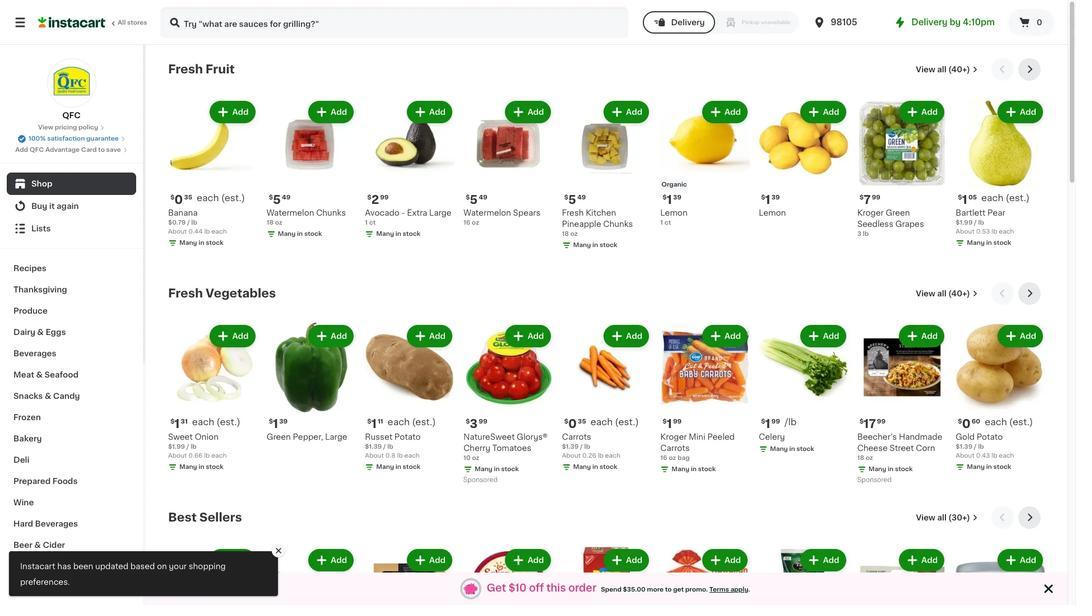 Task type: describe. For each thing, give the bounding box(es) containing it.
by
[[950, 18, 961, 26]]

green inside kroger green seedless grapes 3 lb
[[886, 209, 910, 217]]

$ inside $ 1 05 each (est.)
[[958, 194, 962, 201]]

in down naturesweet glorys® cherry tomatoes 10 oz
[[494, 466, 500, 472]]

get $10 off this order status
[[482, 583, 755, 595]]

lemon 1 ct
[[661, 209, 688, 226]]

meat & seafood
[[13, 371, 78, 379]]

deli link
[[7, 450, 136, 471]]

lb right 0.66
[[204, 453, 210, 459]]

lb right the 0.26
[[598, 453, 604, 459]]

3 inside kroger green seedless grapes 3 lb
[[858, 231, 862, 237]]

naturesweet
[[464, 433, 515, 441]]

pineapple
[[562, 220, 601, 228]]

oz inside the watermelon spears 16 oz
[[472, 220, 479, 226]]

$ inside $ 1 99 /lb
[[761, 419, 765, 425]]

carrots inside the carrots $1.39 / lb about 0.26 lb each
[[562, 433, 591, 441]]

russet potato $1.39 / lb about 0.8 lb each
[[365, 433, 421, 459]]

$ 1 99
[[663, 418, 682, 430]]

stock down '$1.99 per pound' element
[[797, 446, 814, 452]]

onion
[[195, 433, 219, 441]]

$1.05 each (estimated) element
[[956, 193, 1045, 207]]

(40+) for 0
[[949, 290, 970, 298]]

stock down bartlett pear $1.99 / lb about 0.53 lb each
[[994, 240, 1011, 246]]

item carousel region containing best sellers
[[168, 507, 1045, 605]]

view for fresh fruit
[[916, 66, 936, 73]]

shop
[[31, 180, 52, 188]]

many in stock down avocado - extra large 1 ct
[[376, 231, 421, 237]]

$ inside $ 0 35
[[170, 194, 175, 200]]

to inside get $10 off this order spend $35.00 more to get promo. terms apply .
[[665, 587, 672, 593]]

view all (40+) button for 1
[[912, 58, 983, 81]]

get $10 off this order spend $35.00 more to get promo. terms apply .
[[487, 584, 750, 594]]

frozen link
[[7, 407, 136, 428]]

$1.31 each (estimated) element
[[168, 417, 258, 431]]

delivery by 4:10pm
[[912, 18, 995, 26]]

each inside $ 0 60 each (est.)
[[985, 417, 1007, 426]]

stock down 'banana $0.79 / lb about 0.44 lb each'
[[206, 240, 224, 246]]

$ 2 99
[[367, 194, 389, 206]]

about inside the carrots $1.39 / lb about 0.26 lb each
[[562, 453, 581, 459]]

all for 1
[[937, 66, 947, 73]]

each inside 'russet potato $1.39 / lb about 0.8 lb each'
[[404, 453, 420, 459]]

$1.99 for sweet onion
[[168, 444, 185, 450]]

naturesweet glorys® cherry tomatoes 10 oz
[[464, 433, 548, 461]]

$ 5 49 for watermelon spears
[[466, 194, 488, 206]]

99 for 1
[[673, 419, 682, 425]]

best
[[168, 512, 197, 524]]

18 inside beecher's handmade cheese street corn 18 oz
[[858, 455, 864, 461]]

many down "0.53"
[[967, 240, 985, 246]]

$ 0 60 each (est.)
[[958, 417, 1033, 430]]

$ 1 11
[[367, 418, 383, 430]]

kitchen
[[586, 209, 616, 217]]

view all (40+) for 0
[[916, 290, 970, 298]]

in down /lb in the bottom of the page
[[789, 446, 795, 452]]

16 inside the watermelon spears 16 oz
[[464, 220, 470, 226]]

in down 0.66
[[199, 464, 204, 470]]

sweet onion $1.99 / lb about 0.66 lb each
[[168, 433, 227, 459]]

about for russet potato
[[365, 453, 384, 459]]

product group containing 2
[[365, 99, 455, 241]]

39 for lemon
[[772, 194, 780, 200]]

ct inside avocado - extra large 1 ct
[[369, 220, 376, 226]]

vegetables
[[206, 288, 276, 299]]

foods
[[53, 478, 78, 485]]

stock down 'russet potato $1.39 / lb about 0.8 lb each'
[[403, 464, 421, 470]]

banana
[[168, 209, 198, 217]]

each inside the $ 0 35 each (est.)
[[591, 417, 613, 426]]

1 inside lemon 1 ct
[[661, 220, 663, 226]]

liquor
[[13, 563, 39, 571]]

each (est.) for 5
[[197, 193, 245, 202]]

corn
[[916, 444, 935, 452]]

stock down fresh kitchen pineapple chunks 18 oz
[[600, 242, 617, 248]]

1 inside $ 1 99 /lb
[[765, 418, 771, 430]]

bakery
[[13, 435, 42, 443]]

many in stock down 0.44
[[179, 240, 224, 246]]

many in stock down the celery
[[770, 446, 814, 452]]

lb right 0.8
[[397, 453, 403, 459]]

it
[[49, 202, 55, 210]]

/ for bartlett pear
[[974, 220, 977, 226]]

many down the 0.26
[[573, 464, 591, 470]]

49 for fresh kitchen pineapple chunks
[[577, 194, 586, 201]]

off
[[529, 584, 544, 594]]

dry goods & pasta link
[[7, 577, 136, 599]]

many in stock down street
[[869, 466, 913, 472]]

$1.39 for 1
[[365, 444, 382, 450]]

0 horizontal spatial green
[[267, 433, 291, 441]]

many in stock down bag
[[672, 466, 716, 472]]

many down bag
[[672, 466, 690, 472]]

preferences.
[[20, 579, 70, 586]]

many down the watermelon chunks 18 oz
[[278, 231, 296, 237]]

carrots $1.39 / lb about 0.26 lb each
[[562, 433, 620, 459]]

view all (40+) button for 0
[[912, 283, 983, 305]]

Search field
[[161, 8, 628, 37]]

many down 'avocado'
[[376, 231, 394, 237]]

stores
[[127, 20, 147, 26]]

$ 1 39 for lemon
[[761, 194, 780, 206]]

fresh for fresh kitchen pineapple chunks 18 oz
[[562, 209, 584, 217]]

99 for 7
[[872, 194, 881, 201]]

mini
[[689, 433, 706, 441]]

watermelon chunks 18 oz
[[267, 209, 346, 226]]

lb up 0.8
[[388, 444, 393, 450]]

service type group
[[643, 11, 800, 34]]

in down avocado - extra large 1 ct
[[396, 231, 401, 237]]

stock down kroger mini peeled carrots 16 oz bag
[[698, 466, 716, 472]]

$ 7 99
[[860, 194, 881, 206]]

promo.
[[686, 587, 708, 593]]

sponsored badge image for 3
[[464, 477, 498, 484]]

has
[[57, 563, 71, 571]]

35 for $ 0 35 each (est.)
[[578, 419, 586, 425]]

fresh for fresh vegetables
[[168, 288, 203, 299]]

in down the watermelon chunks 18 oz
[[297, 231, 303, 237]]

each inside 'banana $0.79 / lb about 0.44 lb each'
[[212, 229, 227, 235]]

oz inside naturesweet glorys® cherry tomatoes 10 oz
[[472, 455, 479, 461]]

close toast image
[[274, 547, 283, 556]]

cherry
[[464, 444, 491, 452]]

& left pasta
[[59, 584, 65, 592]]

seedless
[[858, 220, 894, 228]]

$1.39 for 0
[[956, 444, 973, 450]]

many down 0.43
[[967, 464, 985, 470]]

kroger for mini
[[661, 433, 687, 441]]

5 for fresh kitchen pineapple chunks
[[568, 194, 576, 206]]

7
[[864, 194, 871, 206]]

& for snacks
[[45, 392, 51, 400]]

99 inside $ 1 99 /lb
[[772, 419, 780, 425]]

beer & cider
[[13, 542, 65, 549]]

many down the celery
[[770, 446, 788, 452]]

lb up 0.43
[[978, 444, 984, 450]]

in down 0.44
[[199, 240, 204, 246]]

many in stock down the watermelon chunks 18 oz
[[278, 231, 322, 237]]

in down street
[[888, 466, 894, 472]]

(est.) inside $ 1 05 each (est.)
[[1006, 193, 1030, 202]]

many in stock down 0.43
[[967, 464, 1011, 470]]

beverages inside "link"
[[13, 350, 56, 358]]

many down 0.66
[[179, 464, 197, 470]]

0.44
[[189, 229, 203, 235]]

many down cherry
[[475, 466, 493, 472]]

kroger for green
[[858, 209, 884, 217]]

4:10pm
[[963, 18, 995, 26]]

stock down street
[[895, 466, 913, 472]]

$ inside $ 1 99
[[663, 419, 667, 425]]

wine
[[13, 499, 34, 507]]

lb up the 0.26
[[584, 444, 590, 450]]

(40+) for 1
[[949, 66, 970, 73]]

stock down gold potato $1.39 / lb about 0.43 lb each
[[994, 464, 1011, 470]]

1 vertical spatial 3
[[470, 418, 478, 430]]

policy
[[79, 124, 98, 131]]

each up 'banana $0.79 / lb about 0.44 lb each'
[[197, 193, 219, 202]]

lb right 0.44
[[204, 229, 210, 235]]

many in stock down the 0.26
[[573, 464, 617, 470]]

glorys®
[[517, 433, 548, 441]]

delivery for delivery by 4:10pm
[[912, 18, 948, 26]]

stock down sweet onion $1.99 / lb about 0.66 lb each
[[206, 464, 224, 470]]

in down the 0.26
[[593, 464, 598, 470]]

05
[[969, 194, 977, 201]]

98105 button
[[813, 7, 880, 38]]

5 for watermelon spears
[[470, 194, 478, 206]]

extra
[[407, 209, 427, 217]]

many down pineapple
[[573, 242, 591, 248]]

many in stock down 0.8
[[376, 464, 421, 470]]

delivery for delivery
[[671, 18, 705, 26]]

all stores link
[[38, 7, 148, 38]]

delivery by 4:10pm link
[[894, 16, 995, 29]]

potato for 1
[[395, 433, 421, 441]]

$ 1 39 for green pepper, large
[[269, 418, 288, 430]]

each inside sweet onion $1.99 / lb about 0.66 lb each
[[211, 453, 227, 459]]

$ 1 99 /lb
[[761, 417, 797, 430]]

0.43
[[976, 453, 990, 459]]

been
[[73, 563, 93, 571]]

seafood
[[45, 371, 78, 379]]

0 horizontal spatial qfc
[[30, 147, 44, 153]]

lb right 0.43
[[992, 453, 998, 459]]

-
[[402, 209, 405, 217]]

meat
[[13, 371, 34, 379]]

qfc link
[[47, 58, 96, 121]]

avocado
[[365, 209, 400, 217]]

oz inside fresh kitchen pineapple chunks 18 oz
[[570, 231, 578, 237]]

banana $0.79 / lb about 0.44 lb each
[[168, 209, 227, 235]]

99 for 3
[[479, 419, 487, 425]]

organic
[[662, 181, 687, 188]]

watermelon for spears
[[464, 209, 511, 217]]

celery
[[759, 433, 785, 441]]

in down "0.53"
[[986, 240, 992, 246]]

1 vertical spatial beverages
[[35, 520, 78, 528]]

this
[[547, 584, 566, 594]]

all for 0
[[937, 290, 947, 298]]

$ 5 49 for fresh kitchen pineapple chunks
[[564, 194, 586, 206]]

35 for $ 0 35
[[184, 194, 192, 200]]

$ 0 35
[[170, 194, 192, 206]]

0 vertical spatial qfc
[[62, 112, 81, 119]]

pricing
[[55, 124, 77, 131]]

in down 0.8
[[396, 464, 401, 470]]

each inside the carrots $1.39 / lb about 0.26 lb each
[[605, 453, 620, 459]]

close image
[[1042, 582, 1056, 596]]

eggs
[[46, 329, 66, 336]]

sellers
[[199, 512, 242, 524]]

5 for watermelon chunks
[[273, 194, 281, 206]]

each inside $1.31 each (estimated) element
[[192, 417, 214, 426]]

save
[[106, 147, 121, 153]]

shop link
[[7, 173, 136, 195]]

(est.) up 'banana $0.79 / lb about 0.44 lb each'
[[221, 193, 245, 202]]

many down cheese
[[869, 466, 886, 472]]

$1.39 inside the carrots $1.39 / lb about 0.26 lb each
[[562, 444, 579, 450]]

meat & seafood link
[[7, 364, 136, 386]]

$ inside $ 1 11
[[367, 419, 371, 425]]

qfc logo image
[[47, 58, 96, 108]]

1 inside avocado - extra large 1 ct
[[365, 220, 368, 226]]

0.66
[[189, 453, 203, 459]]

many in stock down fresh kitchen pineapple chunks 18 oz
[[573, 242, 617, 248]]

$ inside the $ 0 35 each (est.)
[[564, 419, 568, 425]]

lb up 0.44
[[191, 220, 197, 226]]



Task type: locate. For each thing, give the bounding box(es) containing it.
bartlett pear $1.99 / lb about 0.53 lb each
[[956, 209, 1014, 235]]

$0.35 each (estimated) element for carrots
[[562, 417, 652, 431]]

0 inside the $ 0 35 each (est.)
[[568, 418, 577, 430]]

0 horizontal spatial 16
[[464, 220, 470, 226]]

about down $0.79
[[168, 229, 187, 235]]

oz inside kroger mini peeled carrots 16 oz bag
[[669, 455, 676, 461]]

$0.35 each (estimated) element up 'banana $0.79 / lb about 0.44 lb each'
[[168, 193, 258, 207]]

49 up kitchen
[[577, 194, 586, 201]]

2 vertical spatial 18
[[858, 455, 864, 461]]

qfc up 'view pricing policy' link in the left of the page
[[62, 112, 81, 119]]

1 vertical spatial green
[[267, 433, 291, 441]]

potato down $1.11 each (estimated) element
[[395, 433, 421, 441]]

2 $1.39 from the left
[[562, 444, 579, 450]]

1 horizontal spatial sponsored badge image
[[858, 477, 891, 484]]

on
[[157, 563, 167, 571]]

watermelon inside the watermelon chunks 18 oz
[[267, 209, 314, 217]]

each right 0.44
[[212, 229, 227, 235]]

$ 5 49 up the watermelon chunks 18 oz
[[269, 194, 291, 206]]

$1.11 each (estimated) element
[[365, 417, 455, 431]]

sponsored badge image
[[464, 477, 498, 484], [858, 477, 891, 484]]

2 $ 5 49 from the left
[[269, 194, 291, 206]]

watermelon for chunks
[[267, 209, 314, 217]]

1 vertical spatial qfc
[[30, 147, 44, 153]]

0 horizontal spatial to
[[98, 147, 105, 153]]

2 ct from the left
[[665, 220, 671, 226]]

99 inside $ 7 99
[[872, 194, 881, 201]]

1 horizontal spatial large
[[429, 209, 452, 217]]

$1.99 inside bartlett pear $1.99 / lb about 0.53 lb each
[[956, 220, 973, 226]]

1 vertical spatial view all (40+) button
[[912, 283, 983, 305]]

1 horizontal spatial 5
[[470, 194, 478, 206]]

0 vertical spatial 35
[[184, 194, 192, 200]]

/ for sweet onion
[[187, 444, 189, 450]]

fresh for fresh fruit
[[168, 63, 203, 75]]

$1.39 inside gold potato $1.39 / lb about 0.43 lb each
[[956, 444, 973, 450]]

2 49 from the left
[[282, 194, 291, 201]]

many in stock down naturesweet glorys® cherry tomatoes 10 oz
[[475, 466, 519, 472]]

produce link
[[7, 300, 136, 322]]

18 inside the watermelon chunks 18 oz
[[267, 220, 274, 226]]

chunks down kitchen
[[603, 220, 633, 228]]

1 vertical spatial $0.35 each (estimated) element
[[562, 417, 652, 431]]

& for meat
[[36, 371, 43, 379]]

/ down the bartlett
[[974, 220, 977, 226]]

1 horizontal spatial carrots
[[661, 444, 690, 452]]

beverages up cider
[[35, 520, 78, 528]]

about for bartlett pear
[[956, 229, 975, 235]]

view inside 'view pricing policy' link
[[38, 124, 53, 131]]

about
[[168, 229, 187, 235], [956, 229, 975, 235], [168, 453, 187, 459], [365, 453, 384, 459], [562, 453, 581, 459], [956, 453, 975, 459]]

fresh left "fruit"
[[168, 63, 203, 75]]

3 down seedless
[[858, 231, 862, 237]]

0 horizontal spatial 49
[[282, 194, 291, 201]]

$1.99 per pound element
[[759, 417, 849, 431]]

lb right "0.53"
[[992, 229, 998, 235]]

/ inside bartlett pear $1.99 / lb about 0.53 lb each
[[974, 220, 977, 226]]

/ up 0.66
[[187, 444, 189, 450]]

0 vertical spatial 3
[[858, 231, 862, 237]]

kroger down $ 1 99
[[661, 433, 687, 441]]

1 $1.39 from the left
[[365, 444, 382, 450]]

carrots inside kroger mini peeled carrots 16 oz bag
[[661, 444, 690, 452]]

2 horizontal spatial 39
[[772, 194, 780, 200]]

sponsored badge image down 10
[[464, 477, 498, 484]]

fruit
[[206, 63, 235, 75]]

each (est.) inside $1.31 each (estimated) element
[[192, 417, 240, 426]]

green pepper, large
[[267, 433, 347, 441]]

0 horizontal spatial carrots
[[562, 433, 591, 441]]

lb inside kroger green seedless grapes 3 lb
[[863, 231, 869, 237]]

instacart
[[20, 563, 55, 571]]

2 horizontal spatial 18
[[858, 455, 864, 461]]

0 vertical spatial carrots
[[562, 433, 591, 441]]

$10
[[509, 584, 527, 594]]

49 up the watermelon spears 16 oz on the top
[[479, 194, 488, 200]]

0 vertical spatial $1.99
[[956, 220, 973, 226]]

2 view all (40+) from the top
[[916, 290, 970, 298]]

$ inside $ 17 99
[[860, 419, 864, 425]]

each up the carrots $1.39 / lb about 0.26 lb each
[[591, 417, 613, 426]]

(est.) inside the $ 0 35 each (est.)
[[615, 417, 639, 426]]

1 vertical spatial $1.99
[[168, 444, 185, 450]]

$
[[170, 194, 175, 200], [466, 194, 470, 200], [761, 194, 765, 200], [269, 194, 273, 201], [367, 194, 371, 201], [564, 194, 568, 201], [663, 194, 667, 201], [860, 194, 864, 201], [958, 194, 962, 201], [170, 419, 175, 425], [466, 419, 470, 425], [761, 419, 765, 425], [269, 419, 273, 425], [367, 419, 371, 425], [564, 419, 568, 425], [663, 419, 667, 425], [860, 419, 864, 425], [958, 419, 962, 425]]

dairy
[[13, 329, 35, 336]]

each right the 0.26
[[605, 453, 620, 459]]

99 up kroger mini peeled carrots 16 oz bag
[[673, 419, 682, 425]]

delivery button
[[643, 11, 715, 34]]

0 vertical spatial large
[[429, 209, 452, 217]]

about inside bartlett pear $1.99 / lb about 0.53 lb each
[[956, 229, 975, 235]]

lemon for lemon
[[759, 209, 786, 217]]

hard
[[13, 520, 33, 528]]

$1.99 down the sweet
[[168, 444, 185, 450]]

1 vertical spatial fresh
[[562, 209, 584, 217]]

49 for watermelon spears
[[479, 194, 488, 200]]

$0.35 each (estimated) element for banana
[[168, 193, 258, 207]]

delivery inside button
[[671, 18, 705, 26]]

5 up pineapple
[[568, 194, 576, 206]]

1 vertical spatial all
[[937, 290, 947, 298]]

frozen
[[13, 414, 41, 422]]

1 horizontal spatial qfc
[[62, 112, 81, 119]]

99 inside $ 3 99
[[479, 419, 487, 425]]

$ 3 99
[[466, 418, 487, 430]]

$ inside $ 0 60 each (est.)
[[958, 419, 962, 425]]

1 horizontal spatial delivery
[[912, 18, 948, 26]]

each inside $1.11 each (estimated) element
[[388, 417, 410, 426]]

$ inside $ 2 99
[[367, 194, 371, 201]]

cheese
[[858, 444, 888, 452]]

watermelon inside the watermelon spears 16 oz
[[464, 209, 511, 217]]

99 inside $ 2 99
[[380, 194, 389, 201]]

each inside gold potato $1.39 / lb about 0.43 lb each
[[999, 453, 1014, 459]]

kroger green seedless grapes 3 lb
[[858, 209, 924, 237]]

$ 1 31
[[170, 418, 188, 430]]

/ inside 'banana $0.79 / lb about 0.44 lb each'
[[187, 220, 190, 226]]

$ 17 99
[[860, 418, 886, 430]]

$1.99 inside sweet onion $1.99 / lb about 0.66 lb each
[[168, 444, 185, 450]]

ct
[[369, 220, 376, 226], [665, 220, 671, 226]]

$0.35 each (estimated) element up the carrots $1.39 / lb about 0.26 lb each
[[562, 417, 652, 431]]

0 for $ 0 35 each (est.)
[[568, 418, 577, 430]]

kroger inside kroger green seedless grapes 3 lb
[[858, 209, 884, 217]]

35 inside the $ 0 35 each (est.)
[[578, 419, 586, 425]]

add
[[232, 108, 249, 116], [331, 108, 347, 116], [429, 108, 446, 116], [528, 108, 544, 116], [626, 108, 643, 116], [725, 108, 741, 116], [823, 108, 840, 116], [922, 108, 938, 116], [1020, 108, 1037, 116], [15, 147, 28, 153], [232, 332, 249, 340], [331, 332, 347, 340], [429, 332, 446, 340], [528, 332, 544, 340], [626, 332, 643, 340], [725, 332, 741, 340], [823, 332, 840, 340], [922, 332, 938, 340], [1020, 332, 1037, 340], [331, 557, 347, 565], [429, 557, 446, 565], [528, 557, 544, 565], [626, 557, 643, 565], [725, 557, 741, 565], [823, 557, 840, 565], [922, 557, 938, 565], [1020, 557, 1037, 565]]

18 inside fresh kitchen pineapple chunks 18 oz
[[562, 231, 569, 237]]

to left the "get"
[[665, 587, 672, 593]]

about inside 'banana $0.79 / lb about 0.44 lb each'
[[168, 229, 187, 235]]

many down 0.44
[[179, 240, 197, 246]]

product group
[[168, 99, 258, 250], [267, 99, 356, 241], [365, 99, 455, 241], [464, 99, 553, 227], [562, 99, 652, 252], [661, 99, 750, 227], [759, 99, 849, 218], [858, 99, 947, 239], [956, 99, 1045, 250], [168, 323, 258, 474], [267, 323, 356, 443], [365, 323, 455, 474], [464, 323, 553, 486], [562, 323, 652, 474], [661, 323, 750, 476], [759, 323, 849, 456], [858, 323, 947, 486], [956, 323, 1045, 474], [168, 547, 258, 605], [267, 547, 356, 605], [365, 547, 455, 605], [464, 547, 553, 605], [562, 547, 652, 605], [661, 547, 750, 605], [759, 547, 849, 605], [858, 547, 947, 605], [956, 547, 1045, 605]]

0 horizontal spatial 18
[[267, 220, 274, 226]]

about left 0.43
[[956, 453, 975, 459]]

1 horizontal spatial green
[[886, 209, 910, 217]]

& for dairy
[[37, 329, 44, 336]]

green
[[886, 209, 910, 217], [267, 433, 291, 441]]

$ 5 49 up the watermelon spears 16 oz on the top
[[466, 194, 488, 206]]

0 vertical spatial view all (40+) button
[[912, 58, 983, 81]]

None search field
[[160, 7, 629, 38]]

1 horizontal spatial 18
[[562, 231, 569, 237]]

spears
[[513, 209, 541, 217]]

0 vertical spatial fresh
[[168, 63, 203, 75]]

& right meat
[[36, 371, 43, 379]]

2 lemon from the left
[[661, 209, 688, 217]]

35 up banana
[[184, 194, 192, 200]]

99 right 7
[[872, 194, 881, 201]]

stock down the watermelon chunks 18 oz
[[304, 231, 322, 237]]

2 item carousel region from the top
[[168, 283, 1045, 498]]

2 vertical spatial item carousel region
[[168, 507, 1045, 605]]

gold
[[956, 433, 975, 441]]

chunks inside the watermelon chunks 18 oz
[[316, 209, 346, 217]]

2 watermelon from the left
[[267, 209, 314, 217]]

2 sponsored badge image from the left
[[858, 477, 891, 484]]

100% satisfaction guarantee button
[[17, 132, 126, 144]]

wine link
[[7, 492, 136, 513]]

1 horizontal spatial 39
[[673, 194, 682, 201]]

0 vertical spatial beverages
[[13, 350, 56, 358]]

0 horizontal spatial $0.35 each (estimated) element
[[168, 193, 258, 207]]

stock down avocado - extra large 1 ct
[[403, 231, 421, 237]]

beverages down dairy & eggs
[[13, 350, 56, 358]]

0 vertical spatial kroger
[[858, 209, 884, 217]]

2 vertical spatial all
[[938, 514, 947, 522]]

oz inside the watermelon chunks 18 oz
[[275, 220, 282, 226]]

0 horizontal spatial chunks
[[316, 209, 346, 217]]

about left 0.8
[[365, 453, 384, 459]]

1 lemon from the left
[[759, 209, 786, 217]]

16 inside kroger mini peeled carrots 16 oz bag
[[661, 455, 667, 461]]

card
[[81, 147, 97, 153]]

1 vertical spatial view all (40+)
[[916, 290, 970, 298]]

/ down banana
[[187, 220, 190, 226]]

view all (30+)
[[916, 514, 970, 522]]

0.8
[[385, 453, 396, 459]]

each down "onion"
[[211, 453, 227, 459]]

/ inside the carrots $1.39 / lb about 0.26 lb each
[[580, 444, 583, 450]]

each (est.) up "onion"
[[192, 417, 240, 426]]

& for beer
[[34, 542, 41, 549]]

2 all from the top
[[937, 290, 947, 298]]

99 right 2
[[380, 194, 389, 201]]

1 vertical spatial kroger
[[661, 433, 687, 441]]

lists link
[[7, 218, 136, 240]]

item carousel region containing fresh fruit
[[168, 58, 1045, 274]]

0 horizontal spatial 35
[[184, 194, 192, 200]]

49
[[479, 194, 488, 200], [282, 194, 291, 201], [577, 194, 586, 201]]

3 $1.39 from the left
[[956, 444, 973, 450]]

1 horizontal spatial kroger
[[858, 209, 884, 217]]

$ inside $ 1 31
[[170, 419, 175, 425]]

terms apply button
[[710, 586, 749, 595]]

peeled
[[708, 433, 735, 441]]

1 ct from the left
[[369, 220, 376, 226]]

view for best sellers
[[916, 514, 936, 522]]

$1.39 inside 'russet potato $1.39 / lb about 0.8 lb each'
[[365, 444, 382, 450]]

11
[[378, 419, 383, 425]]

/ for russet potato
[[383, 444, 386, 450]]

0 horizontal spatial ct
[[369, 220, 376, 226]]

2 (40+) from the top
[[949, 290, 970, 298]]

/ for gold potato
[[974, 444, 977, 450]]

about for sweet onion
[[168, 453, 187, 459]]

2
[[371, 194, 379, 206]]

lemon for lemon 1 ct
[[661, 209, 688, 217]]

1 horizontal spatial $1.39
[[562, 444, 579, 450]]

grapes
[[896, 220, 924, 228]]

oz inside beecher's handmade cheese street corn 18 oz
[[866, 455, 873, 461]]

gold potato $1.39 / lb about 0.43 lb each
[[956, 433, 1014, 459]]

pear
[[988, 209, 1006, 217]]

1 49 from the left
[[479, 194, 488, 200]]

0 horizontal spatial watermelon
[[267, 209, 314, 217]]

1 horizontal spatial to
[[665, 587, 672, 593]]

$ inside $ 7 99
[[860, 194, 864, 201]]

view all (40+) for 1
[[916, 66, 970, 73]]

0 horizontal spatial $1.99
[[168, 444, 185, 450]]

3 5 from the left
[[568, 194, 576, 206]]

goods
[[30, 584, 57, 592]]

(40+)
[[949, 66, 970, 73], [949, 290, 970, 298]]

99 left /lb in the bottom of the page
[[772, 419, 780, 425]]

in
[[297, 231, 303, 237], [396, 231, 401, 237], [199, 240, 204, 246], [986, 240, 992, 246], [593, 242, 598, 248], [789, 446, 795, 452], [199, 464, 204, 470], [396, 464, 401, 470], [593, 464, 598, 470], [986, 464, 992, 470], [494, 466, 500, 472], [691, 466, 697, 472], [888, 466, 894, 472]]

all stores
[[118, 20, 147, 26]]

2 horizontal spatial $ 1 39
[[761, 194, 780, 206]]

large
[[429, 209, 452, 217], [325, 433, 347, 441]]

1 item carousel region from the top
[[168, 58, 1045, 274]]

0 horizontal spatial lemon
[[661, 209, 688, 217]]

3 49 from the left
[[577, 194, 586, 201]]

1 horizontal spatial 49
[[479, 194, 488, 200]]

tomatoes
[[493, 444, 531, 452]]

potato
[[395, 433, 421, 441], [977, 433, 1003, 441]]

1 watermelon from the left
[[464, 209, 511, 217]]

prepared
[[13, 478, 51, 485]]

0 for $ 0 35
[[175, 194, 183, 206]]

beecher's
[[858, 433, 897, 441]]

ct inside lemon 1 ct
[[665, 220, 671, 226]]

0 horizontal spatial $1.39
[[365, 444, 382, 450]]

each inside $ 1 05 each (est.)
[[982, 193, 1004, 202]]

0 vertical spatial view all (40+)
[[916, 66, 970, 73]]

3 all from the top
[[938, 514, 947, 522]]

$0.35 each (estimated) element
[[168, 193, 258, 207], [562, 417, 652, 431]]

3 up naturesweet
[[470, 418, 478, 430]]

99 inside $ 1 99
[[673, 419, 682, 425]]

0 horizontal spatial $ 1 39
[[269, 418, 288, 430]]

1 $ 5 49 from the left
[[466, 194, 488, 206]]

carrots up bag
[[661, 444, 690, 452]]

1 view all (40+) button from the top
[[912, 58, 983, 81]]

$1.99 for bartlett pear
[[956, 220, 973, 226]]

candy
[[53, 392, 80, 400]]

1 vertical spatial to
[[665, 587, 672, 593]]

0 vertical spatial $0.35 each (estimated) element
[[168, 193, 258, 207]]

$ inside $ 3 99
[[466, 419, 470, 425]]

recipes
[[13, 265, 46, 272]]

about inside gold potato $1.39 / lb about 0.43 lb each
[[956, 453, 975, 459]]

(est.) up bartlett pear $1.99 / lb about 0.53 lb each
[[1006, 193, 1030, 202]]

1 vertical spatial carrots
[[661, 444, 690, 452]]

99 for 2
[[380, 194, 389, 201]]

3 $ 5 49 from the left
[[564, 194, 586, 206]]

2 horizontal spatial $ 5 49
[[564, 194, 586, 206]]

fresh fruit
[[168, 63, 235, 75]]

potato inside gold potato $1.39 / lb about 0.43 lb each
[[977, 433, 1003, 441]]

large inside avocado - extra large 1 ct
[[429, 209, 452, 217]]

0 horizontal spatial 3
[[470, 418, 478, 430]]

1 horizontal spatial 3
[[858, 231, 862, 237]]

about inside 'russet potato $1.39 / lb about 0.8 lb each'
[[365, 453, 384, 459]]

all
[[937, 66, 947, 73], [937, 290, 947, 298], [938, 514, 947, 522]]

1 5 from the left
[[470, 194, 478, 206]]

beecher's handmade cheese street corn 18 oz
[[858, 433, 943, 461]]

kroger inside kroger mini peeled carrots 16 oz bag
[[661, 433, 687, 441]]

each down pear
[[999, 229, 1014, 235]]

product group containing 7
[[858, 99, 947, 239]]

/ inside gold potato $1.39 / lb about 0.43 lb each
[[974, 444, 977, 450]]

about left the 0.26
[[562, 453, 581, 459]]

again
[[57, 202, 79, 210]]

1 vertical spatial (40+)
[[949, 290, 970, 298]]

russet
[[365, 433, 393, 441]]

view for fresh vegetables
[[916, 290, 936, 298]]

0 horizontal spatial 39
[[279, 419, 288, 425]]

stock down tomatoes
[[501, 466, 519, 472]]

0 horizontal spatial potato
[[395, 433, 421, 441]]

0 vertical spatial 18
[[267, 220, 274, 226]]

0 horizontal spatial kroger
[[661, 433, 687, 441]]

snacks & candy link
[[7, 386, 136, 407]]

2 potato from the left
[[977, 433, 1003, 441]]

dairy & eggs link
[[7, 322, 136, 343]]

lb up "0.53"
[[978, 220, 984, 226]]

ct down "organic" on the right top of the page
[[665, 220, 671, 226]]

49 up the watermelon chunks 18 oz
[[282, 194, 291, 201]]

1 vertical spatial chunks
[[603, 220, 633, 228]]

2 horizontal spatial $1.39
[[956, 444, 973, 450]]

.
[[749, 587, 750, 593]]

1 vertical spatial item carousel region
[[168, 283, 1045, 498]]

instacart logo image
[[38, 16, 105, 29]]

many in stock
[[278, 231, 322, 237], [376, 231, 421, 237], [179, 240, 224, 246], [967, 240, 1011, 246], [573, 242, 617, 248], [770, 446, 814, 452], [179, 464, 224, 470], [376, 464, 421, 470], [573, 464, 617, 470], [967, 464, 1011, 470], [475, 466, 519, 472], [672, 466, 716, 472], [869, 466, 913, 472]]

green left pepper,
[[267, 433, 291, 441]]

99 right 17
[[877, 419, 886, 425]]

& right beer
[[34, 542, 41, 549]]

view
[[916, 66, 936, 73], [38, 124, 53, 131], [916, 290, 936, 298], [916, 514, 936, 522]]

main content containing fresh fruit
[[146, 45, 1068, 605]]

1 horizontal spatial $1.99
[[956, 220, 973, 226]]

get
[[673, 587, 684, 593]]

39 for green pepper, large
[[279, 419, 288, 425]]

$1.99
[[956, 220, 973, 226], [168, 444, 185, 450]]

1 vertical spatial 16
[[661, 455, 667, 461]]

3 item carousel region from the top
[[168, 507, 1045, 605]]

49 for watermelon chunks
[[282, 194, 291, 201]]

beer
[[13, 542, 32, 549]]

each
[[197, 193, 219, 202], [982, 193, 1004, 202], [212, 229, 227, 235], [999, 229, 1014, 235], [192, 417, 214, 426], [388, 417, 410, 426], [591, 417, 613, 426], [985, 417, 1007, 426], [211, 453, 227, 459], [404, 453, 420, 459], [605, 453, 620, 459], [999, 453, 1014, 459]]

in down 0.43
[[986, 464, 992, 470]]

each (est.) up 'russet potato $1.39 / lb about 0.8 lb each'
[[388, 417, 436, 426]]

0 vertical spatial (40+)
[[949, 66, 970, 73]]

product group containing 17
[[858, 323, 947, 486]]

each (est.) inside $1.11 each (estimated) element
[[388, 417, 436, 426]]

2 vertical spatial fresh
[[168, 288, 203, 299]]

0 vertical spatial 16
[[464, 220, 470, 226]]

main content
[[146, 45, 1068, 605]]

view pricing policy link
[[38, 123, 105, 132]]

0 inside $ 0 60 each (est.)
[[962, 418, 971, 430]]

1 vertical spatial large
[[325, 433, 347, 441]]

kroger
[[858, 209, 884, 217], [661, 433, 687, 441]]

about inside sweet onion $1.99 / lb about 0.66 lb each
[[168, 453, 187, 459]]

1 (40+) from the top
[[949, 66, 970, 73]]

potato inside 'russet potato $1.39 / lb about 0.8 lb each'
[[395, 433, 421, 441]]

1 vertical spatial 35
[[578, 419, 586, 425]]

chunks inside fresh kitchen pineapple chunks 18 oz
[[603, 220, 633, 228]]

liquor link
[[7, 556, 136, 577]]

each (est.) up 'banana $0.79 / lb about 0.44 lb each'
[[197, 193, 245, 202]]

(est.)
[[221, 193, 245, 202], [1006, 193, 1030, 202], [217, 417, 240, 426], [412, 417, 436, 426], [615, 417, 639, 426], [1009, 417, 1033, 426]]

0 horizontal spatial large
[[325, 433, 347, 441]]

$ 1 05 each (est.)
[[958, 193, 1030, 206]]

5 up the watermelon chunks 18 oz
[[273, 194, 281, 206]]

100%
[[29, 136, 46, 142]]

/ inside sweet onion $1.99 / lb about 0.66 lb each
[[187, 444, 189, 450]]

$1.39 down the $ 0 35 each (est.) at the bottom right of the page
[[562, 444, 579, 450]]

1 horizontal spatial potato
[[977, 433, 1003, 441]]

each right 0.43
[[999, 453, 1014, 459]]

item carousel region
[[168, 58, 1045, 274], [168, 283, 1045, 498], [168, 507, 1045, 605]]

each (est.)
[[197, 193, 245, 202], [192, 417, 240, 426], [388, 417, 436, 426]]

0.26
[[582, 453, 596, 459]]

large right pepper,
[[325, 433, 347, 441]]

lb up 0.66
[[191, 444, 197, 450]]

chunks
[[316, 209, 346, 217], [603, 220, 633, 228]]

/ inside 'russet potato $1.39 / lb about 0.8 lb each'
[[383, 444, 386, 450]]

(est.) inside $1.11 each (estimated) element
[[412, 417, 436, 426]]

1 horizontal spatial $ 5 49
[[466, 194, 488, 206]]

/ up the 0.26
[[580, 444, 583, 450]]

(est.) up "onion"
[[217, 417, 240, 426]]

0 vertical spatial to
[[98, 147, 105, 153]]

1 view all (40+) from the top
[[916, 66, 970, 73]]

each right 0.8
[[404, 453, 420, 459]]

many down 0.8
[[376, 464, 394, 470]]

2 5 from the left
[[273, 194, 281, 206]]

1 horizontal spatial $ 1 39
[[663, 194, 682, 206]]

0 vertical spatial green
[[886, 209, 910, 217]]

0 horizontal spatial sponsored badge image
[[464, 477, 498, 484]]

buy it again
[[31, 202, 79, 210]]

1 horizontal spatial 16
[[661, 455, 667, 461]]

$1.39 down gold
[[956, 444, 973, 450]]

product group containing 3
[[464, 323, 553, 486]]

lb down seedless
[[863, 231, 869, 237]]

1 horizontal spatial watermelon
[[464, 209, 511, 217]]

item carousel region containing fresh vegetables
[[168, 283, 1045, 498]]

35 inside $ 0 35
[[184, 194, 192, 200]]

lb
[[191, 220, 197, 226], [978, 220, 984, 226], [204, 229, 210, 235], [992, 229, 998, 235], [863, 231, 869, 237], [191, 444, 197, 450], [388, 444, 393, 450], [584, 444, 590, 450], [978, 444, 984, 450], [204, 453, 210, 459], [397, 453, 403, 459], [598, 453, 604, 459], [992, 453, 998, 459]]

$35.00
[[623, 587, 646, 593]]

99 inside $ 17 99
[[877, 419, 886, 425]]

each right "60"
[[985, 417, 1007, 426]]

(est.) inside $1.31 each (estimated) element
[[217, 417, 240, 426]]

0 vertical spatial all
[[937, 66, 947, 73]]

&
[[37, 329, 44, 336], [36, 371, 43, 379], [45, 392, 51, 400], [34, 542, 41, 549], [59, 584, 65, 592]]

0 inside button
[[1037, 18, 1042, 26]]

view inside view all (30+) popup button
[[916, 514, 936, 522]]

1 vertical spatial 18
[[562, 231, 569, 237]]

0 horizontal spatial delivery
[[671, 18, 705, 26]]

qfc
[[62, 112, 81, 119], [30, 147, 44, 153]]

each (est.) for 1
[[192, 417, 240, 426]]

$0.60 each (estimated) element
[[956, 417, 1045, 431]]

in down fresh kitchen pineapple chunks 18 oz
[[593, 242, 598, 248]]

spend
[[601, 587, 622, 593]]

2 view all (40+) button from the top
[[912, 283, 983, 305]]

many in stock down 0.66
[[179, 464, 224, 470]]

2 horizontal spatial 49
[[577, 194, 586, 201]]

0 for $ 0 60 each (est.)
[[962, 418, 971, 430]]

99 for 17
[[877, 419, 886, 425]]

$ 5 49
[[466, 194, 488, 206], [269, 194, 291, 206], [564, 194, 586, 206]]

2 horizontal spatial 5
[[568, 194, 576, 206]]

0 horizontal spatial 5
[[273, 194, 281, 206]]

in down kroger mini peeled carrots 16 oz bag
[[691, 466, 697, 472]]

shopping
[[189, 563, 226, 571]]

many in stock down "0.53"
[[967, 240, 1011, 246]]

sponsored badge image for 17
[[858, 477, 891, 484]]

stock
[[304, 231, 322, 237], [403, 231, 421, 237], [206, 240, 224, 246], [994, 240, 1011, 246], [600, 242, 617, 248], [797, 446, 814, 452], [206, 464, 224, 470], [403, 464, 421, 470], [600, 464, 617, 470], [994, 464, 1011, 470], [501, 466, 519, 472], [698, 466, 716, 472], [895, 466, 913, 472]]

$1.99 down the bartlett
[[956, 220, 973, 226]]

apply
[[731, 587, 749, 593]]

stock down the carrots $1.39 / lb about 0.26 lb each
[[600, 464, 617, 470]]

(est.) inside $ 0 60 each (est.)
[[1009, 417, 1033, 426]]

1 sponsored badge image from the left
[[464, 477, 498, 484]]

0 vertical spatial item carousel region
[[168, 58, 1045, 274]]

0 vertical spatial chunks
[[316, 209, 346, 217]]

0
[[1037, 18, 1042, 26], [175, 194, 183, 206], [568, 418, 577, 430], [962, 418, 971, 430]]

1 horizontal spatial $0.35 each (estimated) element
[[562, 417, 652, 431]]

1 inside $ 1 05 each (est.)
[[962, 194, 968, 206]]

1 horizontal spatial chunks
[[603, 220, 633, 228]]

1 horizontal spatial lemon
[[759, 209, 786, 217]]

$ 5 49 for watermelon chunks
[[269, 194, 291, 206]]

each right 11
[[388, 417, 410, 426]]

fresh inside fresh kitchen pineapple chunks 18 oz
[[562, 209, 584, 217]]

each inside bartlett pear $1.99 / lb about 0.53 lb each
[[999, 229, 1014, 235]]

0 horizontal spatial $ 5 49
[[269, 194, 291, 206]]

potato for 0
[[977, 433, 1003, 441]]

about for gold potato
[[956, 453, 975, 459]]

hard beverages
[[13, 520, 78, 528]]

1 potato from the left
[[395, 433, 421, 441]]

view pricing policy
[[38, 124, 98, 131]]

1 horizontal spatial 35
[[578, 419, 586, 425]]

1 all from the top
[[937, 66, 947, 73]]

1 horizontal spatial ct
[[665, 220, 671, 226]]



Task type: vqa. For each thing, say whether or not it's contained in the screenshot.


